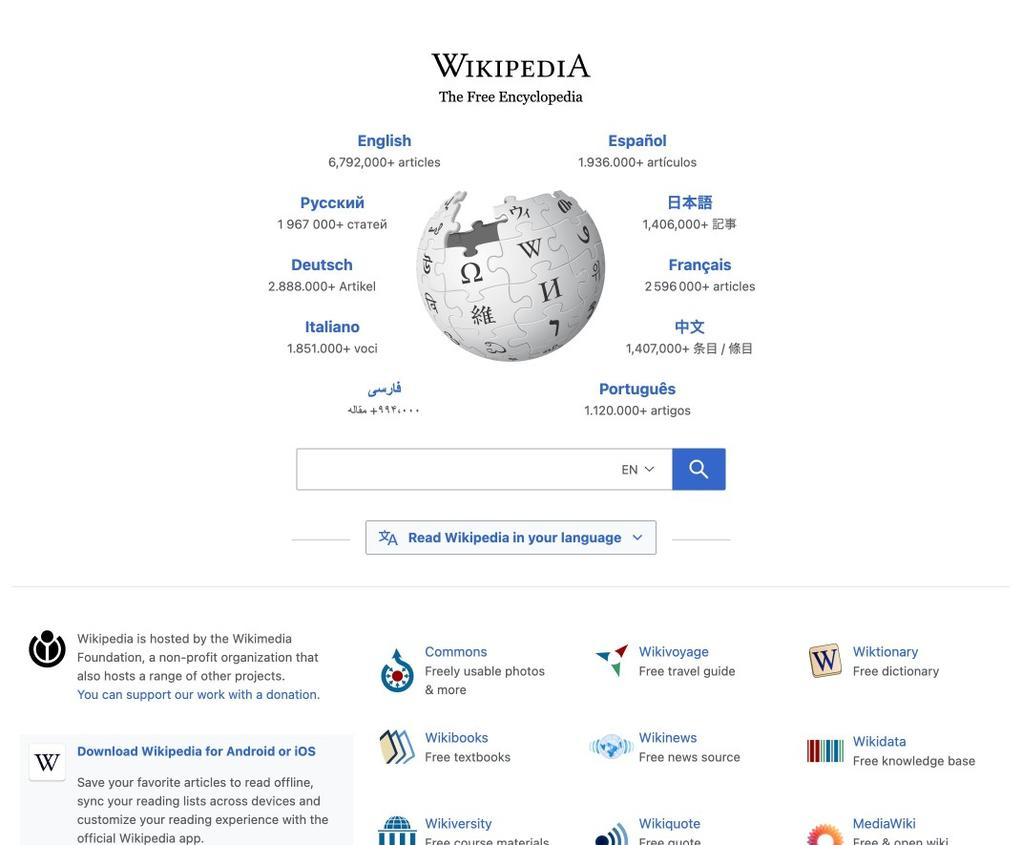 Task type: locate. For each thing, give the bounding box(es) containing it.
None search field
[[296, 448, 673, 490]]

top languages element
[[248, 129, 775, 439]]

other projects element
[[362, 629, 1010, 845]]

None search field
[[254, 443, 769, 502]]



